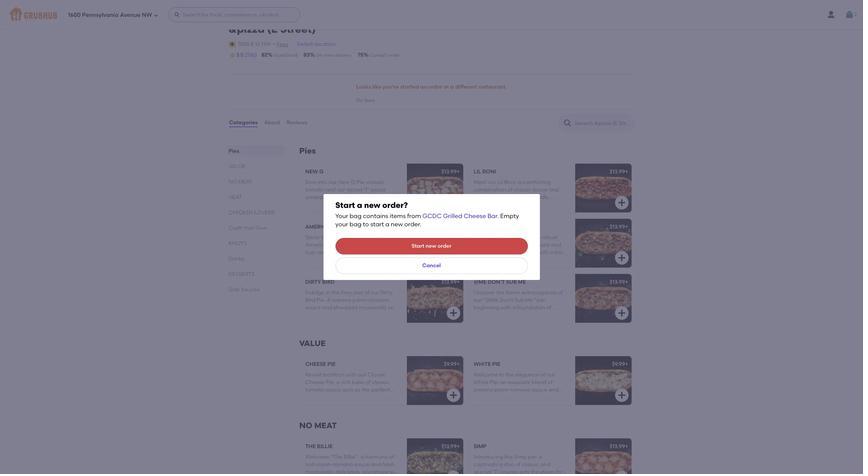 Task type: locate. For each thing, give the bounding box(es) containing it.
pie for white pie
[[492, 361, 500, 368]]

0 horizontal spatial no meat
[[229, 179, 253, 185]]

looks like you've started an order at a different restaurant. button
[[356, 79, 507, 96]]

0 horizontal spatial no
[[229, 179, 237, 185]]

't'
[[364, 187, 369, 193]]

0 horizontal spatial your
[[243, 225, 254, 231]]

1 horizontal spatial pie
[[492, 361, 500, 368]]

lovers
[[254, 210, 274, 216]]

knots tab
[[229, 240, 281, 247]]

1 horizontal spatial pies
[[299, 146, 316, 155]]

sub
[[506, 279, 517, 285]]

1 $9.99 + from the left
[[444, 361, 460, 368]]

simp
[[474, 444, 487, 450]]

new
[[338, 179, 350, 186]]

like
[[372, 84, 381, 90]]

0 horizontal spatial nw
[[142, 12, 152, 18]]

a up adventure.
[[365, 202, 369, 208]]

0 vertical spatial value
[[229, 163, 245, 170]]

drinks tab
[[229, 255, 281, 263]]

0 vertical spatial meat
[[238, 179, 253, 185]]

about
[[264, 120, 280, 126]]

$9.99 for white pie
[[612, 361, 625, 368]]

0 vertical spatial bag
[[350, 213, 362, 220]]

and up fresh
[[326, 187, 336, 193]]

meat up the heat tab
[[238, 179, 253, 185]]

start
[[335, 201, 355, 210], [412, 243, 424, 249]]

1 horizontal spatial new
[[391, 221, 403, 228]]

2 horizontal spatial new
[[426, 243, 436, 249]]

1 vertical spatial order
[[428, 84, 442, 90]]

meat
[[238, 179, 253, 185], [314, 421, 337, 430]]

svg image for lil roni
[[617, 198, 626, 207]]

1 pie from the left
[[327, 361, 336, 368]]

svg image for white pie
[[617, 391, 626, 400]]

1 vertical spatial no meat
[[299, 421, 337, 430]]

no meat
[[229, 179, 253, 185], [299, 421, 337, 430]]

1 horizontal spatial your
[[335, 213, 348, 220]]

fees
[[277, 41, 288, 48]]

subscription pass image
[[229, 41, 236, 47]]

cheese
[[305, 361, 326, 368]]

a right at
[[450, 84, 454, 90]]

your up your
[[335, 213, 348, 220]]

0 horizontal spatial $9.99
[[444, 361, 457, 368]]

new inside empty your bag to start a new order.
[[391, 221, 403, 228]]

+ for new g
[[457, 169, 460, 175]]

0 horizontal spatial pie
[[327, 361, 336, 368]]

don't
[[488, 279, 505, 285]]

0 vertical spatial g
[[319, 169, 324, 175]]

$13.99 for the billie
[[441, 444, 457, 450]]

0 vertical spatial no
[[229, 179, 237, 185]]

1 vertical spatial g
[[351, 179, 355, 186]]

&pizza
[[229, 23, 265, 35]]

bag left to
[[350, 221, 361, 228]]

@me don't sub me image
[[575, 274, 631, 323]]

different
[[455, 84, 477, 90]]

restaurant.
[[478, 84, 507, 90]]

pie
[[327, 361, 336, 368], [492, 361, 500, 368]]

order left at
[[428, 84, 442, 90]]

1 vertical spatial new
[[391, 221, 403, 228]]

1 horizontal spatial and
[[372, 194, 382, 201]]

1 vertical spatial nw
[[262, 41, 271, 47]]

craft
[[229, 225, 242, 231]]

g inside dive into our new g pie: classic tomato and our secret 't' sauce underpin fresh mozzarella and fragrant basil, creating a timeless yet tantalizing taste adventure.
[[351, 179, 355, 186]]

meat inside tab
[[238, 179, 253, 185]]

to
[[363, 221, 369, 228]]

dirty bird image
[[407, 274, 463, 323]]

1 horizontal spatial start
[[412, 243, 424, 249]]

cheese
[[464, 213, 486, 220]]

g right new
[[319, 169, 324, 175]]

no
[[229, 179, 237, 185], [299, 421, 312, 430]]

your
[[335, 221, 348, 228]]

order inside button
[[438, 243, 452, 249]]

delivery
[[335, 53, 352, 58]]

value up no meat tab
[[229, 163, 245, 170]]

g up secret
[[351, 179, 355, 186]]

$13.99 + for @me don't sub me
[[610, 279, 628, 285]]

reviews
[[287, 120, 307, 126]]

nw
[[142, 12, 152, 18], [262, 41, 271, 47]]

no up the
[[299, 421, 312, 430]]

svg image inside main navigation navigation
[[174, 12, 180, 18]]

white pie
[[474, 361, 500, 368]]

looks
[[356, 84, 371, 90]]

0 vertical spatial nw
[[142, 12, 152, 18]]

$13.99 + for dirty bird
[[441, 279, 460, 285]]

1005
[[238, 41, 250, 47]]

order right 'correct'
[[388, 53, 400, 58]]

1 horizontal spatial g
[[351, 179, 355, 186]]

dive into our new g pie: classic tomato and our secret 't' sauce underpin fresh mozzarella and fragrant basil, creating a timeless yet tantalizing taste adventure.
[[305, 179, 391, 216]]

+ for @me don't sub me
[[625, 279, 628, 285]]

chicken lovers
[[229, 210, 274, 216]]

fees button
[[276, 40, 289, 49]]

our right into
[[329, 179, 337, 186]]

2 $9.99 from the left
[[612, 361, 625, 368]]

$13.99
[[441, 169, 457, 175], [610, 169, 625, 175], [610, 224, 625, 230], [441, 279, 457, 285], [610, 279, 625, 285], [441, 444, 457, 450], [610, 444, 625, 450]]

2 $9.99 + from the left
[[612, 361, 628, 368]]

pies up new
[[299, 146, 316, 155]]

a inside empty your bag to start a new order.
[[385, 221, 389, 228]]

1 vertical spatial no
[[299, 421, 312, 430]]

start for start new order
[[412, 243, 424, 249]]

• fees
[[273, 41, 288, 48]]

underpin
[[305, 194, 328, 201]]

svg image
[[845, 10, 854, 19], [154, 13, 158, 17], [617, 198, 626, 207], [617, 309, 626, 318], [617, 391, 626, 400], [617, 473, 626, 475]]

1 vertical spatial your
[[243, 225, 254, 231]]

bird
[[322, 279, 335, 285]]

0 vertical spatial order
[[388, 53, 400, 58]]

adventure.
[[357, 210, 384, 216]]

0 vertical spatial your
[[335, 213, 348, 220]]

order up cancel on the bottom
[[438, 243, 452, 249]]

search icon image
[[563, 119, 572, 128]]

new up contains
[[364, 201, 380, 210]]

pie for cheese pie
[[327, 361, 336, 368]]

$13.99 + for the billie
[[441, 444, 460, 450]]

1 horizontal spatial no
[[299, 421, 312, 430]]

taste
[[343, 210, 356, 216]]

1 vertical spatial and
[[372, 194, 382, 201]]

+ for cheese pie
[[457, 361, 460, 368]]

1 vertical spatial bag
[[350, 221, 361, 228]]

bag down the creating
[[350, 213, 362, 220]]

desserts
[[229, 271, 254, 278]]

0 horizontal spatial g
[[319, 169, 324, 175]]

the billie image
[[407, 439, 463, 475]]

time
[[324, 53, 334, 58]]

0 vertical spatial our
[[329, 179, 337, 186]]

me
[[518, 279, 526, 285]]

0 horizontal spatial pies
[[229, 148, 239, 154]]

fees
[[364, 97, 375, 104]]

chicken lovers tab
[[229, 209, 281, 217]]

svg image for cheese pie
[[449, 391, 458, 400]]

secret
[[347, 187, 362, 193]]

1 horizontal spatial $9.99 +
[[612, 361, 628, 368]]

1 bag from the top
[[350, 213, 362, 220]]

1005 e st nw
[[238, 41, 271, 47]]

2 pie from the left
[[492, 361, 500, 368]]

1 vertical spatial value
[[299, 339, 326, 348]]

0 horizontal spatial and
[[326, 187, 336, 193]]

0 horizontal spatial value
[[229, 163, 245, 170]]

0 horizontal spatial meat
[[238, 179, 253, 185]]

meat up billie
[[314, 421, 337, 430]]

svg image for simp
[[617, 473, 626, 475]]

Search &pizza (E Street) search field
[[574, 120, 632, 127]]

value
[[229, 163, 245, 170], [299, 339, 326, 348]]

into
[[318, 179, 327, 186]]

no meat up "heat"
[[229, 179, 253, 185]]

0 horizontal spatial start
[[335, 201, 355, 210]]

a right 'taste'
[[357, 201, 362, 210]]

categories
[[229, 120, 258, 126]]

1 $9.99 from the left
[[444, 361, 457, 368]]

american
[[305, 224, 334, 230]]

on
[[316, 53, 323, 58]]

svg image inside 2 button
[[845, 10, 854, 19]]

value inside tab
[[229, 163, 245, 170]]

pies up the value tab
[[229, 148, 239, 154]]

0 vertical spatial start
[[335, 201, 355, 210]]

&pizza (e street) logo image
[[602, 3, 628, 29]]

new up cancel on the bottom
[[426, 243, 436, 249]]

an
[[420, 84, 427, 90]]

no meat up the billie
[[299, 421, 337, 430]]

cancel button
[[335, 258, 528, 274]]

start inside button
[[412, 243, 424, 249]]

no up "heat"
[[229, 179, 237, 185]]

1 vertical spatial start
[[412, 243, 424, 249]]

svg image
[[174, 12, 180, 18], [449, 253, 458, 262], [617, 253, 626, 262], [449, 309, 458, 318], [449, 391, 458, 400], [449, 473, 458, 475]]

nw right avenue
[[142, 12, 152, 18]]

heat
[[229, 194, 242, 201]]

dirty bird
[[305, 279, 335, 285]]

1 horizontal spatial nw
[[262, 41, 271, 47]]

$9.99 +
[[444, 361, 460, 368], [612, 361, 628, 368]]

gcdc
[[422, 213, 442, 220]]

1600 pennsylvania avenue nw
[[68, 12, 152, 18]]

maverick image
[[575, 219, 631, 268]]

your left own at the top
[[243, 225, 254, 231]]

a right start
[[385, 221, 389, 228]]

$13.99 for lil roni
[[610, 169, 625, 175]]

pie right cheese
[[327, 361, 336, 368]]

$13.99 + for simp
[[610, 444, 628, 450]]

+ for the billie
[[457, 444, 460, 450]]

+
[[457, 169, 460, 175], [625, 169, 628, 175], [625, 224, 628, 230], [457, 279, 460, 285], [625, 279, 628, 285], [457, 361, 460, 368], [625, 361, 628, 368], [457, 444, 460, 450], [625, 444, 628, 450]]

new down items
[[391, 221, 403, 228]]

white pie image
[[575, 356, 631, 405]]

svg image for american honey
[[449, 253, 458, 262]]

0 horizontal spatial $9.99 +
[[444, 361, 460, 368]]

correct
[[370, 53, 387, 58]]

your
[[335, 213, 348, 220], [243, 225, 254, 231]]

2 vertical spatial order
[[438, 243, 452, 249]]

lil roni image
[[575, 164, 631, 213]]

nw inside main navigation navigation
[[142, 12, 152, 18]]

dive
[[305, 179, 316, 186]]

value up cheese
[[299, 339, 326, 348]]

$13.99 for @me don't sub me
[[610, 279, 625, 285]]

0 vertical spatial new
[[364, 201, 380, 210]]

1 horizontal spatial $9.99
[[612, 361, 625, 368]]

nw inside button
[[262, 41, 271, 47]]

1600
[[68, 12, 81, 18]]

and down sauce
[[372, 194, 382, 201]]

1 horizontal spatial meat
[[314, 421, 337, 430]]

american honey image
[[407, 219, 463, 268]]

2 vertical spatial new
[[426, 243, 436, 249]]

$13.99 + for lil roni
[[610, 169, 628, 175]]

our
[[329, 179, 337, 186], [337, 187, 345, 193]]

start new order
[[412, 243, 452, 249]]

good
[[274, 53, 286, 58]]

main navigation navigation
[[0, 0, 863, 29]]

our down new
[[337, 187, 345, 193]]

looks like you've started an order at a different restaurant.
[[356, 84, 507, 90]]

0 vertical spatial no meat
[[229, 179, 253, 185]]

svg image for dirty bird
[[449, 309, 458, 318]]

timeless
[[370, 202, 391, 208]]

2 bag from the top
[[350, 221, 361, 228]]

nw left •
[[262, 41, 271, 47]]

pie right white
[[492, 361, 500, 368]]

svg image for @me don't sub me
[[617, 309, 626, 318]]



Task type: describe. For each thing, give the bounding box(es) containing it.
$13.99 + for new g
[[441, 169, 460, 175]]

classic
[[367, 179, 384, 186]]

&pizza (e street)
[[229, 23, 316, 35]]

bar
[[488, 213, 497, 220]]

pies tab
[[229, 147, 281, 155]]

e
[[251, 41, 254, 47]]

you've
[[382, 84, 399, 90]]

order?
[[382, 201, 408, 210]]

grilled
[[443, 213, 462, 220]]

a inside dive into our new g pie: classic tomato and our secret 't' sauce underpin fresh mozzarella and fragrant basil, creating a timeless yet tantalizing taste adventure.
[[365, 202, 369, 208]]

$9.99 + for cheese pie
[[444, 361, 460, 368]]

1 horizontal spatial no meat
[[299, 421, 337, 430]]

switch
[[297, 41, 314, 47]]

switch location
[[297, 41, 336, 47]]

honey
[[336, 224, 355, 230]]

no meat inside tab
[[229, 179, 253, 185]]

drinks
[[229, 256, 244, 262]]

+ for lil roni
[[625, 169, 628, 175]]

american honey button
[[301, 219, 463, 268]]

the
[[305, 444, 316, 450]]

fresh
[[329, 194, 342, 201]]

start for start a new order?
[[335, 201, 355, 210]]

start
[[370, 221, 384, 228]]

craft your own
[[229, 225, 267, 231]]

reviews button
[[286, 110, 308, 137]]

new g image
[[407, 164, 463, 213]]

$13.99 for new g
[[441, 169, 457, 175]]

basil,
[[328, 202, 341, 208]]

no meat tab
[[229, 178, 281, 186]]

desserts tab
[[229, 270, 281, 278]]

chicken
[[229, 210, 253, 216]]

side sauces
[[229, 287, 260, 293]]

(e
[[267, 23, 278, 35]]

at
[[443, 84, 449, 90]]

order.
[[404, 221, 421, 228]]

82
[[261, 52, 268, 58]]

no
[[356, 97, 363, 104]]

nw for 1005 e st nw
[[262, 41, 271, 47]]

0 horizontal spatial new
[[364, 201, 380, 210]]

empty
[[500, 213, 519, 220]]

1005 e st nw button
[[238, 40, 271, 48]]

star icon image
[[229, 52, 236, 59]]

nw for 1600 pennsylvania avenue nw
[[142, 12, 152, 18]]

start a new order?
[[335, 201, 408, 210]]

craft your own tab
[[229, 224, 281, 232]]

heat tab
[[229, 193, 281, 201]]

your bag contains items from gcdc grilled cheese bar .
[[335, 213, 499, 220]]

about button
[[264, 110, 281, 137]]

83
[[303, 52, 310, 58]]

started
[[400, 84, 419, 90]]

from
[[407, 213, 421, 220]]

roni
[[482, 169, 496, 175]]

2
[[854, 11, 857, 18]]

sauces
[[241, 287, 260, 293]]

creating
[[342, 202, 364, 208]]

your inside tab
[[243, 225, 254, 231]]

tomato
[[305, 187, 324, 193]]

mozzarella
[[343, 194, 371, 201]]

$9.99 + for white pie
[[612, 361, 628, 368]]

items
[[390, 213, 406, 220]]

tantalizing
[[314, 210, 341, 216]]

svg image for the billie
[[449, 473, 458, 475]]

sauce
[[371, 187, 386, 193]]

street)
[[280, 23, 316, 35]]

empty your bag to start a new order.
[[335, 213, 519, 228]]

+ for white pie
[[625, 361, 628, 368]]

value tab
[[229, 163, 281, 170]]

side sauces tab
[[229, 286, 281, 294]]

correct order
[[370, 53, 400, 58]]

on time delivery
[[316, 53, 352, 58]]

new g
[[305, 169, 324, 175]]

75
[[358, 52, 363, 58]]

lil
[[474, 169, 481, 175]]

1 vertical spatial meat
[[314, 421, 337, 430]]

1 vertical spatial our
[[337, 187, 345, 193]]

$13.99 for dirty bird
[[441, 279, 457, 285]]

white
[[474, 361, 491, 368]]

own
[[256, 225, 267, 231]]

simp image
[[575, 439, 631, 475]]

bag inside empty your bag to start a new order.
[[350, 221, 361, 228]]

cheese pie
[[305, 361, 336, 368]]

billie
[[317, 444, 333, 450]]

start new order button
[[335, 238, 528, 255]]

food
[[287, 53, 297, 58]]

a inside button
[[450, 84, 454, 90]]

st
[[255, 41, 260, 47]]

@me
[[474, 279, 487, 285]]

new
[[305, 169, 318, 175]]

pie:
[[357, 179, 366, 186]]

location
[[315, 41, 336, 47]]

2 button
[[845, 8, 857, 21]]

$13.99 for simp
[[610, 444, 625, 450]]

1 horizontal spatial value
[[299, 339, 326, 348]]

3.5
[[236, 52, 244, 58]]

new inside button
[[426, 243, 436, 249]]

contains
[[363, 213, 388, 220]]

no inside tab
[[229, 179, 237, 185]]

side
[[229, 287, 240, 293]]

pies inside tab
[[229, 148, 239, 154]]

(136)
[[245, 52, 257, 58]]

categories button
[[229, 110, 258, 137]]

+ for simp
[[625, 444, 628, 450]]

switch location button
[[296, 40, 336, 48]]

fragrant
[[305, 202, 326, 208]]

yet
[[305, 210, 313, 216]]

the billie
[[305, 444, 333, 450]]

american honey
[[305, 224, 355, 230]]

$9.99 for cheese pie
[[444, 361, 457, 368]]

order inside button
[[428, 84, 442, 90]]

no fees
[[356, 97, 375, 104]]

cheese pie image
[[407, 356, 463, 405]]

0 vertical spatial and
[[326, 187, 336, 193]]

+ for dirty bird
[[457, 279, 460, 285]]



Task type: vqa. For each thing, say whether or not it's contained in the screenshot.
the rightmost $0
no



